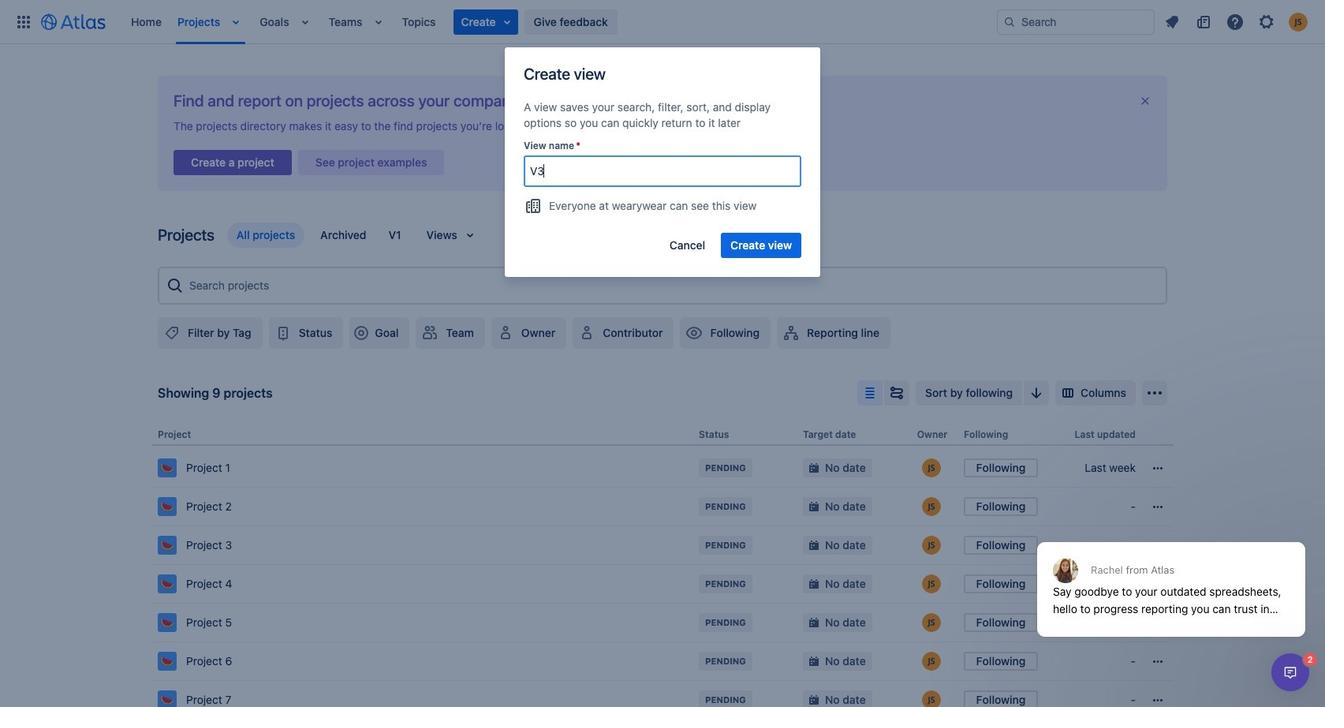 Task type: vqa. For each thing, say whether or not it's contained in the screenshot.
first townsquare icon from the top of the page
no



Task type: describe. For each thing, give the bounding box(es) containing it.
wearywear image
[[524, 196, 543, 215]]

following image
[[685, 324, 704, 342]]

Search projects field
[[185, 271, 1160, 300]]

display as list image
[[861, 383, 880, 402]]

display as timeline image
[[888, 383, 907, 402]]

tag image
[[163, 324, 181, 342]]

top element
[[9, 0, 997, 44]]

0 vertical spatial dialog
[[1030, 503, 1314, 649]]

Search field
[[997, 9, 1155, 34]]

1 horizontal spatial list
[[1158, 9, 1316, 34]]

0 horizontal spatial list
[[123, 0, 997, 44]]

search projects image
[[166, 276, 185, 295]]

search image
[[1004, 15, 1016, 28]]



Task type: locate. For each thing, give the bounding box(es) containing it.
close banner image
[[1139, 95, 1152, 107]]

banner
[[0, 0, 1326, 44]]

1 vertical spatial dialog
[[1272, 653, 1310, 691]]

status image
[[274, 324, 293, 342]]

list item inside top element
[[453, 9, 518, 34]]

list item
[[227, 0, 249, 44], [296, 0, 318, 44], [369, 0, 391, 44], [453, 9, 518, 34]]

reverse sort order image
[[1027, 383, 1046, 402]]

help image
[[1226, 12, 1245, 31]]

None field
[[526, 157, 800, 185]]

None search field
[[997, 9, 1155, 34]]

list
[[123, 0, 997, 44], [1158, 9, 1316, 34]]

dialog
[[1030, 503, 1314, 649], [1272, 653, 1310, 691]]



